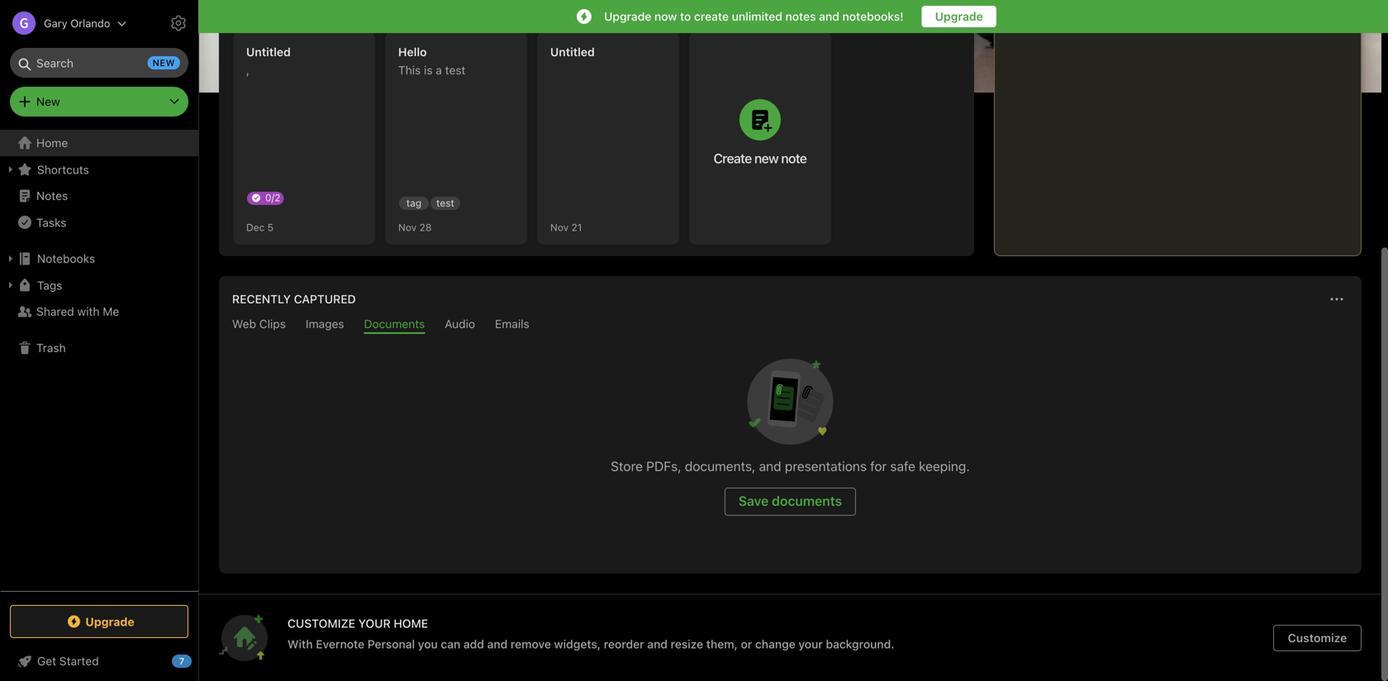 Task type: vqa. For each thing, say whether or not it's contained in the screenshot.
Created By button on the top
no



Task type: locate. For each thing, give the bounding box(es) containing it.
get
[[37, 654, 56, 668]]

More actions field
[[1326, 288, 1349, 311]]

1 horizontal spatial untitled
[[551, 45, 595, 59]]

create new note tab panel
[[219, 17, 975, 256]]

test
[[445, 63, 466, 77], [437, 197, 455, 209]]

Account field
[[0, 7, 127, 40]]

audio
[[445, 317, 475, 331]]

1 horizontal spatial nov
[[551, 222, 569, 233]]

images tab
[[306, 317, 344, 334]]

tab list containing web clips
[[222, 317, 1359, 334]]

home link
[[0, 130, 198, 156]]

1 horizontal spatial new
[[755, 150, 779, 166]]

0 horizontal spatial new
[[153, 57, 175, 68]]

orlando
[[70, 17, 110, 29]]

upgrade button
[[922, 6, 997, 27]]

create
[[695, 10, 729, 23]]

0 horizontal spatial nov
[[399, 222, 417, 233]]

nov left 28 on the top of page
[[399, 222, 417, 233]]

or
[[741, 637, 753, 651]]

gary!
[[341, 50, 380, 69]]

tasks
[[36, 216, 66, 229]]

clips
[[259, 317, 286, 331]]

now
[[655, 10, 677, 23]]

Help and Learning task checklist field
[[0, 648, 198, 675]]

this
[[399, 63, 421, 77]]

to
[[680, 10, 692, 23]]

1 nov from the left
[[399, 222, 417, 233]]

upgrade for upgrade now to create unlimited notes and notebooks!
[[605, 10, 652, 23]]

customize
[[1302, 53, 1356, 65], [1289, 631, 1348, 645]]

dec 5
[[246, 222, 274, 233]]

new inside create new note button
[[755, 150, 779, 166]]

nov for nov 21
[[551, 222, 569, 233]]

1 horizontal spatial upgrade
[[605, 10, 652, 23]]

test right tag
[[437, 197, 455, 209]]

1 vertical spatial customize
[[1289, 631, 1348, 645]]

keeping.
[[920, 458, 970, 474]]

safe
[[891, 458, 916, 474]]

customize your home with evernote personal you can add and remove widgets, reorder and resize them, or change your background.
[[288, 617, 895, 651]]

documents
[[772, 493, 843, 509]]

tree
[[0, 130, 198, 590]]

0 vertical spatial test
[[445, 63, 466, 77]]

hello this is a test
[[399, 45, 466, 77]]

store pdfs, documents, and presentations for safe keeping.
[[611, 458, 970, 474]]

good afternoon, gary!
[[219, 50, 380, 69]]

2 nov from the left
[[551, 222, 569, 233]]

click to collapse image
[[192, 651, 205, 671]]

0 vertical spatial new
[[153, 57, 175, 68]]

0 horizontal spatial upgrade
[[85, 615, 135, 629]]

tasks button
[[0, 209, 198, 236]]

settings image
[[169, 13, 189, 33]]

2 untitled from the left
[[551, 45, 595, 59]]

you
[[418, 637, 438, 651]]

shared
[[36, 305, 74, 318]]

recently captured button
[[229, 289, 356, 309]]

unlimited
[[732, 10, 783, 23]]

with
[[77, 305, 100, 318]]

dec
[[246, 222, 265, 233]]

pdfs,
[[647, 458, 682, 474]]

remove
[[511, 637, 551, 651]]

and up save
[[760, 458, 782, 474]]

upgrade inside button
[[936, 10, 984, 23]]

new
[[153, 57, 175, 68], [755, 150, 779, 166]]

new inside new search box
[[153, 57, 175, 68]]

1 untitled from the left
[[246, 45, 291, 59]]

tab list
[[222, 317, 1359, 334]]

started
[[59, 654, 99, 668]]

them,
[[707, 637, 738, 651]]

test right a
[[445, 63, 466, 77]]

tags button
[[0, 272, 198, 298]]

reorder
[[604, 637, 645, 651]]

nov
[[399, 222, 417, 233], [551, 222, 569, 233]]

web clips tab
[[232, 317, 286, 334]]

can
[[441, 637, 461, 651]]

0 horizontal spatial untitled
[[246, 45, 291, 59]]

nov for nov 28
[[399, 222, 417, 233]]

test inside hello this is a test
[[445, 63, 466, 77]]

me
[[103, 305, 119, 318]]

1 vertical spatial new
[[755, 150, 779, 166]]

untitled
[[246, 45, 291, 59], [551, 45, 595, 59]]

background.
[[826, 637, 895, 651]]

upgrade for upgrade button
[[936, 10, 984, 23]]

new left "note" at the top right of the page
[[755, 150, 779, 166]]

and
[[820, 10, 840, 23], [760, 458, 782, 474], [488, 637, 508, 651], [648, 637, 668, 651]]

upgrade
[[605, 10, 652, 23], [936, 10, 984, 23], [85, 615, 135, 629]]

customize button
[[1273, 46, 1363, 73], [1274, 625, 1363, 652]]

2 horizontal spatial upgrade
[[936, 10, 984, 23]]

recently captured
[[232, 292, 356, 306]]

notebooks!
[[843, 10, 904, 23]]

nov left 21
[[551, 222, 569, 233]]

resize
[[671, 637, 704, 651]]

home
[[394, 617, 428, 630]]

new down settings icon
[[153, 57, 175, 68]]



Task type: describe. For each thing, give the bounding box(es) containing it.
gary orlando
[[44, 17, 110, 29]]

more actions image
[[1328, 289, 1348, 309]]

0 vertical spatial customize button
[[1273, 46, 1363, 73]]

images
[[306, 317, 344, 331]]

create new note
[[714, 150, 807, 166]]

home
[[36, 136, 68, 150]]

,
[[246, 63, 250, 77]]

note
[[782, 150, 807, 166]]

expand tags image
[[4, 279, 17, 292]]

tree containing home
[[0, 130, 198, 590]]

Search text field
[[21, 48, 177, 78]]

upgrade button
[[10, 605, 189, 638]]

save documents
[[739, 493, 843, 509]]

documents tab panel
[[219, 334, 1363, 574]]

shared with me link
[[0, 298, 198, 325]]

notebooks
[[37, 252, 95, 265]]

untitled for untitled ,
[[246, 45, 291, 59]]

for
[[871, 458, 887, 474]]

nov 28
[[399, 222, 432, 233]]

notebooks link
[[0, 246, 198, 272]]

captured
[[294, 292, 356, 306]]

new button
[[10, 87, 189, 117]]

good
[[219, 50, 259, 69]]

28
[[420, 222, 432, 233]]

documents tab
[[364, 317, 425, 334]]

upgrade now to create unlimited notes and notebooks!
[[605, 10, 904, 23]]

customize
[[288, 617, 356, 630]]

emails tab
[[495, 317, 530, 334]]

recently
[[232, 292, 291, 306]]

trash
[[36, 341, 66, 355]]

new
[[36, 95, 60, 108]]

21
[[572, 222, 582, 233]]

tags
[[37, 278, 62, 292]]

web
[[232, 317, 256, 331]]

tag
[[407, 197, 422, 209]]

new search field
[[21, 48, 180, 78]]

untitled for untitled
[[551, 45, 595, 59]]

save documents button
[[725, 488, 857, 516]]

1 vertical spatial test
[[437, 197, 455, 209]]

your
[[359, 617, 391, 630]]

upgrade inside popup button
[[85, 615, 135, 629]]

notes
[[786, 10, 817, 23]]

7
[[179, 656, 185, 667]]

expand notebooks image
[[4, 252, 17, 265]]

create
[[714, 150, 752, 166]]

and right notes
[[820, 10, 840, 23]]

notes link
[[0, 183, 198, 209]]

a
[[436, 63, 442, 77]]

hello
[[399, 45, 427, 59]]

create new note button
[[690, 31, 832, 245]]

your
[[799, 637, 823, 651]]

notes
[[36, 189, 68, 203]]

shared with me
[[36, 305, 119, 318]]

personal
[[368, 637, 415, 651]]

store
[[611, 458, 643, 474]]

and left resize
[[648, 637, 668, 651]]

add
[[464, 637, 485, 651]]

gary
[[44, 17, 68, 29]]

afternoon,
[[263, 50, 337, 69]]

nov 21
[[551, 222, 582, 233]]

trash link
[[0, 335, 198, 361]]

untitled ,
[[246, 45, 291, 77]]

evernote
[[316, 637, 365, 651]]

get started
[[37, 654, 99, 668]]

widgets,
[[554, 637, 601, 651]]

Start writing… text field
[[1009, 1, 1361, 242]]

change
[[756, 637, 796, 651]]

0/2
[[265, 192, 281, 203]]

emails
[[495, 317, 530, 331]]

5
[[268, 222, 274, 233]]

web clips
[[232, 317, 286, 331]]

with
[[288, 637, 313, 651]]

documents,
[[685, 458, 756, 474]]

1 vertical spatial customize button
[[1274, 625, 1363, 652]]

audio tab
[[445, 317, 475, 334]]

and inside documents 'tab panel'
[[760, 458, 782, 474]]

shortcuts
[[37, 163, 89, 176]]

0 vertical spatial customize
[[1302, 53, 1356, 65]]

save
[[739, 493, 769, 509]]

shortcuts button
[[0, 156, 198, 183]]

is
[[424, 63, 433, 77]]

presentations
[[785, 458, 867, 474]]

and right add
[[488, 637, 508, 651]]



